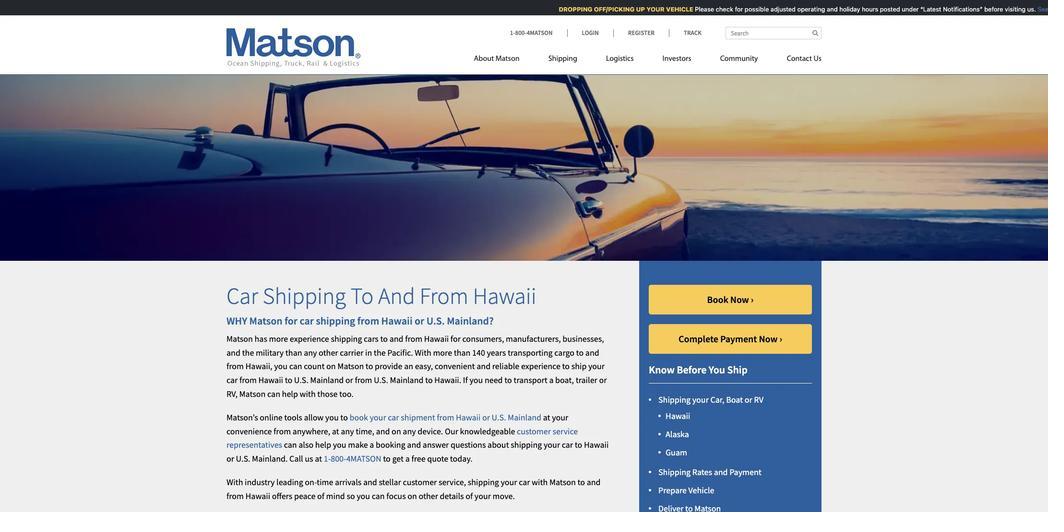 Task type: describe. For each thing, give the bounding box(es) containing it.
matson's
[[227, 412, 258, 423]]

register
[[628, 29, 655, 37]]

from left hawaii,
[[227, 361, 244, 372]]

stellar
[[379, 477, 401, 488]]

800- for 1-800-4matson to get a free quote today.
[[331, 454, 346, 465]]

0 horizontal spatial more
[[269, 334, 288, 345]]

l
[[1047, 5, 1049, 13]]

can also help you make a booking and answer questions about shipping your car to hawaii or u.s. mainland. call us at
[[227, 440, 609, 465]]

industry
[[245, 477, 275, 488]]

1 the from the left
[[242, 347, 254, 358]]

customer service representatives
[[227, 426, 578, 451]]

2 of from the left
[[466, 491, 473, 502]]

shipping rates and payment
[[659, 467, 762, 478]]

and inside can also help you make a booking and answer questions about shipping your car to hawaii or u.s. mainland. call us at
[[407, 440, 421, 451]]

matson has more experience shipping cars to and from hawaii for consumers, manufacturers, businesses, and the military than any other carrier in the pacific. with more than 140 years transporting cargo to and from hawaii, you can count on matson to provide an easy, convenient and reliable experience to ship your car from hawaii to u.s. mainland or from u.s. mainland to hawaii. if you need to transport a boat, trailer or rv, matson can help with those too.
[[227, 334, 607, 400]]

about matson
[[474, 55, 520, 63]]

us
[[305, 454, 313, 465]]

1- for 1-800-4matson to get a free quote today.
[[324, 454, 331, 465]]

boat,
[[556, 375, 574, 386]]

under
[[898, 5, 915, 13]]

hawaii link
[[666, 411, 691, 422]]

before
[[677, 363, 707, 377]]

customer inside with industry leading on-time arrivals and stellar customer service, shipping your car with matson to and from hawaii offers peace of mind so you can focus on other details of your move.
[[403, 477, 437, 488]]

booking
[[376, 440, 406, 451]]

or up "knowledgeable"
[[482, 412, 490, 423]]

why
[[227, 315, 247, 328]]

know
[[649, 363, 675, 377]]

with inside matson has more experience shipping cars to and from hawaii for consumers, manufacturers, businesses, and the military than any other carrier in the pacific. with more than 140 years transporting cargo to and from hawaii, you can count on matson to provide an easy, convenient and reliable experience to ship your car from hawaii to u.s. mainland or from u.s. mainland to hawaii. if you need to transport a boat, trailer or rv, matson can help with those too.
[[415, 347, 432, 358]]

convenient
[[435, 361, 475, 372]]

1 than from the left
[[286, 347, 302, 358]]

u.s. inside can also help you make a booking and answer questions about shipping your car to hawaii or u.s. mainland. call us at
[[236, 454, 250, 465]]

shipping rates and payment link
[[659, 467, 762, 478]]

shipping your car, boat or rv
[[659, 395, 764, 406]]

from down hawaii,
[[240, 375, 257, 386]]

register link
[[613, 29, 669, 37]]

at your convenience from anywhere, at any time, and on any device. our knowledgeable
[[227, 412, 569, 437]]

an
[[404, 361, 413, 372]]

rv
[[754, 395, 764, 406]]

alaska
[[666, 429, 689, 440]]

guam
[[666, 447, 687, 458]]

2 horizontal spatial mainland
[[508, 412, 542, 423]]

or inside can also help you make a booking and answer questions about shipping your car to hawaii or u.s. mainland. call us at
[[227, 454, 234, 465]]

possible
[[741, 5, 765, 13]]

hawaii,
[[246, 361, 272, 372]]

for inside matson has more experience shipping cars to and from hawaii for consumers, manufacturers, businesses, and the military than any other carrier in the pacific. with more than 140 years transporting cargo to and from hawaii, you can count on matson to provide an easy, convenient and reliable experience to ship your car from hawaii to u.s. mainland or from u.s. mainland to hawaii. if you need to transport a boat, trailer or rv, matson can help with those too.
[[451, 334, 461, 345]]

car,
[[711, 395, 725, 406]]

0 vertical spatial experience
[[290, 334, 329, 345]]

get
[[392, 454, 404, 465]]

car inside matson has more experience shipping cars to and from hawaii for consumers, manufacturers, businesses, and the military than any other carrier in the pacific. with more than 140 years transporting cargo to and from hawaii, you can count on matson to provide an easy, convenient and reliable experience to ship your car from hawaii to u.s. mainland or from u.s. mainland to hawaii. if you need to transport a boat, trailer or rv, matson can help with those too.
[[227, 375, 238, 386]]

years
[[487, 347, 506, 358]]

provide
[[375, 361, 403, 372]]

your
[[643, 5, 661, 13]]

convenience
[[227, 426, 272, 437]]

us.
[[1024, 5, 1032, 13]]

1 horizontal spatial 1-800-4matson link
[[510, 29, 567, 37]]

tools
[[284, 412, 302, 423]]

on inside matson has more experience shipping cars to and from hawaii for consumers, manufacturers, businesses, and the military than any other carrier in the pacific. with more than 140 years transporting cargo to and from hawaii, you can count on matson to provide an easy, convenient and reliable experience to ship your car from hawaii to u.s. mainland or from u.s. mainland to hawaii. if you need to transport a boat, trailer or rv, matson can help with those too.
[[327, 361, 336, 372]]

0 vertical spatial payment
[[721, 333, 757, 345]]

from up pacific.
[[405, 334, 423, 345]]

from inside 'at your convenience from anywhere, at any time, and on any device. our knowledgeable'
[[274, 426, 291, 437]]

hawaii inside with industry leading on-time arrivals and stellar customer service, shipping your car with matson to and from hawaii offers peace of mind so you can focus on other details of your move.
[[246, 491, 270, 502]]

u.s. down "count"
[[294, 375, 309, 386]]

1 vertical spatial now ›
[[759, 333, 783, 345]]

call
[[290, 454, 303, 465]]

other inside matson has more experience shipping cars to and from hawaii for consumers, manufacturers, businesses, and the military than any other carrier in the pacific. with more than 140 years transporting cargo to and from hawaii, you can count on matson to provide an easy, convenient and reliable experience to ship your car from hawaii to u.s. mainland or from u.s. mainland to hawaii. if you need to transport a boat, trailer or rv, matson can help with those too.
[[319, 347, 338, 358]]

mainland?
[[447, 315, 494, 328]]

reliable
[[492, 361, 520, 372]]

trailer
[[576, 375, 598, 386]]

details
[[440, 491, 464, 502]]

hours
[[858, 5, 875, 13]]

why matson for car shipping from hawaii or u.s. mainland?
[[227, 315, 494, 328]]

operating
[[794, 5, 821, 13]]

boat
[[726, 395, 743, 406]]

need
[[485, 375, 503, 386]]

2 horizontal spatial any
[[403, 426, 416, 437]]

so
[[347, 491, 355, 502]]

1-800-4matson to get a free quote today.
[[324, 454, 473, 465]]

our
[[445, 426, 458, 437]]

can inside can also help you make a booking and answer questions about shipping your car to hawaii or u.s. mainland. call us at
[[284, 440, 297, 451]]

representatives
[[227, 440, 282, 451]]

on-
[[305, 477, 317, 488]]

a for can also help you make a booking and answer questions about shipping your car to hawaii or u.s. mainland. call us at
[[370, 440, 374, 451]]

leading
[[277, 477, 303, 488]]

your inside the know before you ship section
[[693, 395, 709, 406]]

notifications"
[[939, 5, 979, 13]]

car inside can also help you make a booking and answer questions about shipping your car to hawaii or u.s. mainland. call us at
[[562, 440, 573, 451]]

book now ›
[[707, 294, 754, 306]]

easy,
[[415, 361, 433, 372]]

community link
[[706, 50, 773, 70]]

make
[[348, 440, 368, 451]]

car
[[227, 282, 258, 310]]

device.
[[418, 426, 443, 437]]

cargo
[[555, 347, 575, 358]]

from inside with industry leading on-time arrivals and stellar customer service, shipping your car with matson to and from hawaii offers peace of mind so you can focus on other details of your move.
[[227, 491, 244, 502]]

hawaii inside the know before you ship section
[[666, 411, 691, 422]]

a inside matson has more experience shipping cars to and from hawaii for consumers, manufacturers, businesses, and the military than any other carrier in the pacific. with more than 140 years transporting cargo to and from hawaii, you can count on matson to provide an easy, convenient and reliable experience to ship your car from hawaii to u.s. mainland or from u.s. mainland to hawaii. if you need to transport a boat, trailer or rv, matson can help with those too.
[[549, 375, 554, 386]]

track link
[[669, 29, 702, 37]]

can up online
[[267, 389, 280, 400]]

car inside with industry leading on-time arrivals and stellar customer service, shipping your car with matson to and from hawaii offers peace of mind so you can focus on other details of your move.
[[519, 477, 530, 488]]

or inside section
[[745, 395, 753, 406]]

800- for 1-800-4matson
[[515, 29, 527, 37]]

questions
[[451, 440, 486, 451]]

1 vertical spatial payment
[[730, 467, 762, 478]]

book
[[350, 412, 368, 423]]

with industry leading on-time arrivals and stellar customer service, shipping your car with matson to and from hawaii offers peace of mind so you can focus on other details of your move.
[[227, 477, 601, 502]]

140
[[472, 347, 485, 358]]

hawaii.
[[435, 375, 461, 386]]

you right if
[[470, 375, 483, 386]]

u.s. down from
[[427, 315, 445, 328]]

"latest
[[917, 5, 938, 13]]

complete payment now ›
[[679, 333, 783, 345]]

1-800-4matson
[[510, 29, 553, 37]]

1 vertical spatial for
[[285, 315, 298, 328]]

Search search field
[[726, 27, 822, 39]]

or right trailer
[[599, 375, 607, 386]]

complete payment now › link
[[649, 324, 812, 354]]

businesses,
[[563, 334, 604, 345]]

1 horizontal spatial experience
[[521, 361, 561, 372]]

from
[[420, 282, 469, 310]]

visiting
[[1001, 5, 1022, 13]]

contact
[[787, 55, 812, 63]]

know before you ship
[[649, 363, 748, 377]]

you inside with industry leading on-time arrivals and stellar customer service, shipping your car with matson to and from hawaii offers peace of mind so you can focus on other details of your move.
[[357, 491, 370, 502]]

2 horizontal spatial at
[[543, 412, 550, 423]]

your inside can also help you make a booking and answer questions about shipping your car to hawaii or u.s. mainland. call us at
[[544, 440, 560, 451]]

check
[[712, 5, 729, 13]]



Task type: locate. For each thing, give the bounding box(es) containing it.
help inside matson has more experience shipping cars to and from hawaii for consumers, manufacturers, businesses, and the military than any other carrier in the pacific. with more than 140 years transporting cargo to and from hawaii, you can count on matson to provide an easy, convenient and reliable experience to ship your car from hawaii to u.s. mainland or from u.s. mainland to hawaii. if you need to transport a boat, trailer or rv, matson can help with those too.
[[282, 389, 298, 400]]

0 vertical spatial now ›
[[731, 294, 754, 306]]

mainland down an
[[390, 375, 424, 386]]

consumers,
[[463, 334, 504, 345]]

1- for 1-800-4matson
[[510, 29, 515, 37]]

payment up ship
[[721, 333, 757, 345]]

you right so
[[357, 491, 370, 502]]

with inside matson has more experience shipping cars to and from hawaii for consumers, manufacturers, businesses, and the military than any other carrier in the pacific. with more than 140 years transporting cargo to and from hawaii, you can count on matson to provide an easy, convenient and reliable experience to ship your car from hawaii to u.s. mainland or from u.s. mainland to hawaii. if you need to transport a boat, trailer or rv, matson can help with those too.
[[300, 389, 316, 400]]

1 horizontal spatial a
[[406, 454, 410, 465]]

help up tools
[[282, 389, 298, 400]]

search image
[[813, 30, 819, 36]]

2 horizontal spatial for
[[731, 5, 739, 13]]

at right anywhere, on the bottom of page
[[332, 426, 339, 437]]

1 vertical spatial more
[[433, 347, 452, 358]]

know before you ship section
[[627, 261, 834, 513]]

your up trailer
[[589, 361, 605, 372]]

0 horizontal spatial 1-
[[324, 454, 331, 465]]

other inside with industry leading on-time arrivals and stellar customer service, shipping your car with matson to and from hawaii offers peace of mind so you can focus on other details of your move.
[[419, 491, 438, 502]]

book
[[707, 294, 729, 306]]

1 vertical spatial with
[[227, 477, 243, 488]]

1 horizontal spatial customer
[[517, 426, 551, 437]]

0 horizontal spatial 4matson
[[346, 454, 382, 465]]

2 vertical spatial a
[[406, 454, 410, 465]]

a inside can also help you make a booking and answer questions about shipping your car to hawaii or u.s. mainland. call us at
[[370, 440, 374, 451]]

complete
[[679, 333, 719, 345]]

from left offers
[[227, 491, 244, 502]]

manufacturers,
[[506, 334, 561, 345]]

2 horizontal spatial a
[[549, 375, 554, 386]]

guam link
[[666, 447, 687, 458]]

1 horizontal spatial 1-
[[510, 29, 515, 37]]

prepare vehicle
[[659, 485, 715, 496]]

on inside with industry leading on-time arrivals and stellar customer service, shipping your car with matson to and from hawaii offers peace of mind so you can focus on other details of your move.
[[408, 491, 417, 502]]

800- up arrivals
[[331, 454, 346, 465]]

in
[[365, 347, 372, 358]]

2 vertical spatial for
[[451, 334, 461, 345]]

at right the us
[[315, 454, 322, 465]]

1 horizontal spatial on
[[392, 426, 401, 437]]

2 the from the left
[[374, 347, 386, 358]]

with inside with industry leading on-time arrivals and stellar customer service, shipping your car with matson to and from hawaii offers peace of mind so you can focus on other details of your move.
[[227, 477, 243, 488]]

more up military
[[269, 334, 288, 345]]

1 vertical spatial a
[[370, 440, 374, 451]]

time
[[317, 477, 333, 488]]

with
[[415, 347, 432, 358], [227, 477, 243, 488]]

a for 1-800-4matson to get a free quote today.
[[406, 454, 410, 465]]

from down tools
[[274, 426, 291, 437]]

help inside can also help you make a booking and answer questions about shipping your car to hawaii or u.s. mainland. call us at
[[315, 440, 331, 451]]

shipping inside matson has more experience shipping cars to and from hawaii for consumers, manufacturers, businesses, and the military than any other carrier in the pacific. with more than 140 years transporting cargo to and from hawaii, you can count on matson to provide an easy, convenient and reliable experience to ship your car from hawaii to u.s. mainland or from u.s. mainland to hawaii. if you need to transport a boat, trailer or rv, matson can help with those too.
[[331, 334, 362, 345]]

0 horizontal spatial with
[[227, 477, 243, 488]]

0 vertical spatial 800-
[[515, 29, 527, 37]]

track
[[684, 29, 702, 37]]

hawaii inside can also help you make a booking and answer questions about shipping your car to hawaii or u.s. mainland. call us at
[[584, 440, 609, 451]]

move.
[[493, 491, 515, 502]]

1 of from the left
[[317, 491, 325, 502]]

can up call
[[284, 440, 297, 451]]

about
[[488, 440, 509, 451]]

0 vertical spatial for
[[731, 5, 739, 13]]

ship
[[728, 363, 748, 377]]

also
[[299, 440, 314, 451]]

the up hawaii,
[[242, 347, 254, 358]]

time,
[[356, 426, 374, 437]]

your down service
[[544, 440, 560, 451]]

investors link
[[648, 50, 706, 70]]

payment right rates
[[730, 467, 762, 478]]

1 vertical spatial on
[[392, 426, 401, 437]]

car shipping to and from hawaii
[[227, 282, 537, 310]]

shipping inside top menu navigation
[[549, 55, 578, 63]]

matson inside with industry leading on-time arrivals and stellar customer service, shipping your car with matson to and from hawaii offers peace of mind so you can focus on other details of your move.
[[550, 477, 576, 488]]

u.s. up "knowledgeable"
[[492, 412, 506, 423]]

shipping for shipping your car, boat or rv
[[659, 395, 691, 406]]

of down time at the left
[[317, 491, 325, 502]]

experience
[[290, 334, 329, 345], [521, 361, 561, 372]]

1 vertical spatial experience
[[521, 361, 561, 372]]

customer inside customer service representatives
[[517, 426, 551, 437]]

you right allow on the left of page
[[325, 412, 339, 423]]

1-800-4matson link down 'make'
[[324, 454, 382, 465]]

4matson for 1-800-4matson
[[527, 29, 553, 37]]

any inside matson has more experience shipping cars to and from hawaii for consumers, manufacturers, businesses, and the military than any other carrier in the pacific. with more than 140 years transporting cargo to and from hawaii, you can count on matson to provide an easy, convenient and reliable experience to ship your car from hawaii to u.s. mainland or from u.s. mainland to hawaii. if you need to transport a boat, trailer or rv, matson can help with those too.
[[304, 347, 317, 358]]

0 vertical spatial more
[[269, 334, 288, 345]]

0 horizontal spatial of
[[317, 491, 325, 502]]

holiday
[[836, 5, 856, 13]]

prepare vehicle link
[[659, 485, 715, 496]]

0 vertical spatial other
[[319, 347, 338, 358]]

0 vertical spatial on
[[327, 361, 336, 372]]

a right get
[[406, 454, 410, 465]]

with inside with industry leading on-time arrivals and stellar customer service, shipping your car with matson to and from hawaii offers peace of mind so you can focus on other details of your move.
[[532, 477, 548, 488]]

1 horizontal spatial at
[[332, 426, 339, 437]]

with left industry
[[227, 477, 243, 488]]

shipping for shipping rates and payment
[[659, 467, 691, 478]]

military
[[256, 347, 284, 358]]

any up 'make'
[[341, 426, 354, 437]]

from down in
[[355, 375, 372, 386]]

any down shipment
[[403, 426, 416, 437]]

0 horizontal spatial 1-800-4matson link
[[324, 454, 382, 465]]

None search field
[[726, 27, 822, 39]]

us
[[814, 55, 822, 63]]

investors
[[663, 55, 692, 63]]

offers
[[272, 491, 293, 502]]

banner image
[[0, 60, 1049, 261]]

a right 'make'
[[370, 440, 374, 451]]

or
[[415, 315, 425, 328], [346, 375, 353, 386], [599, 375, 607, 386], [745, 395, 753, 406], [482, 412, 490, 423], [227, 454, 234, 465]]

top menu navigation
[[474, 50, 822, 70]]

on up booking at bottom
[[392, 426, 401, 437]]

1 horizontal spatial with
[[532, 477, 548, 488]]

login link
[[567, 29, 613, 37]]

0 horizontal spatial for
[[285, 315, 298, 328]]

on inside 'at your convenience from anywhere, at any time, and on any device. our knowledgeable'
[[392, 426, 401, 437]]

experience up "count"
[[290, 334, 329, 345]]

ship
[[572, 361, 587, 372]]

or down and
[[415, 315, 425, 328]]

0 vertical spatial help
[[282, 389, 298, 400]]

mainland.
[[252, 454, 288, 465]]

your left the move.
[[475, 491, 491, 502]]

1 horizontal spatial more
[[433, 347, 452, 358]]

or up too.
[[346, 375, 353, 386]]

more up convenient
[[433, 347, 452, 358]]

1 vertical spatial customer
[[403, 477, 437, 488]]

1 horizontal spatial the
[[374, 347, 386, 358]]

you left 'make'
[[333, 440, 346, 451]]

on right focus
[[408, 491, 417, 502]]

shipping link
[[534, 50, 592, 70]]

1 horizontal spatial than
[[454, 347, 471, 358]]

with up the easy,
[[415, 347, 432, 358]]

1- up about matson link
[[510, 29, 515, 37]]

1 horizontal spatial any
[[341, 426, 354, 437]]

1 horizontal spatial mainland
[[390, 375, 424, 386]]

2 horizontal spatial on
[[408, 491, 417, 502]]

1 vertical spatial 4matson
[[346, 454, 382, 465]]

1-800-4matson link up the shipping link at the top of page
[[510, 29, 567, 37]]

4matson for 1-800-4matson to get a free quote today.
[[346, 454, 382, 465]]

you inside can also help you make a booking and answer questions about shipping your car to hawaii or u.s. mainland. call us at
[[333, 440, 346, 451]]

transport
[[514, 375, 548, 386]]

0 vertical spatial at
[[543, 412, 550, 423]]

book now › link
[[649, 285, 812, 315]]

1 vertical spatial help
[[315, 440, 331, 451]]

payment
[[721, 333, 757, 345], [730, 467, 762, 478]]

0 horizontal spatial other
[[319, 347, 338, 358]]

1 vertical spatial other
[[419, 491, 438, 502]]

knowledgeable
[[460, 426, 515, 437]]

anywhere,
[[293, 426, 330, 437]]

shipping inside with industry leading on-time arrivals and stellar customer service, shipping your car with matson to and from hawaii offers peace of mind so you can focus on other details of your move.
[[468, 477, 499, 488]]

0 horizontal spatial at
[[315, 454, 322, 465]]

other left details
[[419, 491, 438, 502]]

0 vertical spatial with
[[415, 347, 432, 358]]

blue matson logo with ocean, shipping, truck, rail and logistics written beneath it. image
[[227, 28, 361, 68]]

0 vertical spatial 1-
[[510, 29, 515, 37]]

from up our on the left of page
[[437, 412, 454, 423]]

0 vertical spatial 1-800-4matson link
[[510, 29, 567, 37]]

than right military
[[286, 347, 302, 358]]

1 horizontal spatial other
[[419, 491, 438, 502]]

0 vertical spatial a
[[549, 375, 554, 386]]

matson
[[496, 55, 520, 63], [249, 315, 283, 328], [227, 334, 253, 345], [338, 361, 364, 372], [239, 389, 266, 400], [550, 477, 576, 488]]

2 vertical spatial at
[[315, 454, 322, 465]]

your inside 'at your convenience from anywhere, at any time, and on any device. our knowledgeable'
[[552, 412, 569, 423]]

experience up transport
[[521, 361, 561, 372]]

customer
[[517, 426, 551, 437], [403, 477, 437, 488]]

logistics link
[[592, 50, 648, 70]]

shipment
[[401, 412, 435, 423]]

from up 'cars'
[[357, 315, 379, 328]]

more
[[269, 334, 288, 345], [433, 347, 452, 358]]

carrier
[[340, 347, 364, 358]]

1 horizontal spatial 4matson
[[527, 29, 553, 37]]

1-800-4matson link
[[510, 29, 567, 37], [324, 454, 382, 465]]

community
[[720, 55, 758, 63]]

to inside can also help you make a booking and answer questions about shipping your car to hawaii or u.s. mainland. call us at
[[575, 440, 582, 451]]

the
[[242, 347, 254, 358], [374, 347, 386, 358]]

0 horizontal spatial with
[[300, 389, 316, 400]]

can inside with industry leading on-time arrivals and stellar customer service, shipping your car with matson to and from hawaii offers peace of mind so you can focus on other details of your move.
[[372, 491, 385, 502]]

other
[[319, 347, 338, 358], [419, 491, 438, 502]]

before
[[981, 5, 1000, 13]]

your up time,
[[370, 412, 386, 423]]

1 vertical spatial 1-800-4matson link
[[324, 454, 382, 465]]

help
[[282, 389, 298, 400], [315, 440, 331, 451]]

than up convenient
[[454, 347, 471, 358]]

0 vertical spatial customer
[[517, 426, 551, 437]]

on
[[327, 361, 336, 372], [392, 426, 401, 437], [408, 491, 417, 502]]

focus
[[387, 491, 406, 502]]

for
[[731, 5, 739, 13], [285, 315, 298, 328], [451, 334, 461, 345]]

arrivals
[[335, 477, 362, 488]]

you down military
[[274, 361, 288, 372]]

your inside matson has more experience shipping cars to and from hawaii for consumers, manufacturers, businesses, and the military than any other carrier in the pacific. with more than 140 years transporting cargo to and from hawaii, you can count on matson to provide an easy, convenient and reliable experience to ship your car from hawaii to u.s. mainland or from u.s. mainland to hawaii. if you need to transport a boat, trailer or rv, matson can help with those too.
[[589, 361, 605, 372]]

0 vertical spatial 4matson
[[527, 29, 553, 37]]

online
[[260, 412, 283, 423]]

1 horizontal spatial with
[[415, 347, 432, 358]]

on right "count"
[[327, 361, 336, 372]]

or left rv
[[745, 395, 753, 406]]

1- right the us
[[324, 454, 331, 465]]

0 horizontal spatial than
[[286, 347, 302, 358]]

at inside can also help you make a booking and answer questions about shipping your car to hawaii or u.s. mainland. call us at
[[315, 454, 322, 465]]

login
[[582, 29, 599, 37]]

1 vertical spatial 800-
[[331, 454, 346, 465]]

800-
[[515, 29, 527, 37], [331, 454, 346, 465]]

to inside with industry leading on-time arrivals and stellar customer service, shipping your car with matson to and from hawaii offers peace of mind so you can focus on other details of your move.
[[578, 477, 585, 488]]

0 horizontal spatial experience
[[290, 334, 329, 345]]

matson inside top menu navigation
[[496, 55, 520, 63]]

rv,
[[227, 389, 238, 400]]

0 vertical spatial with
[[300, 389, 316, 400]]

u.s. down representatives
[[236, 454, 250, 465]]

service,
[[439, 477, 466, 488]]

0 horizontal spatial now ›
[[731, 294, 754, 306]]

1 horizontal spatial 800-
[[515, 29, 527, 37]]

a
[[549, 375, 554, 386], [370, 440, 374, 451], [406, 454, 410, 465]]

and inside 'at your convenience from anywhere, at any time, and on any device. our knowledgeable'
[[376, 426, 390, 437]]

too.
[[339, 389, 354, 400]]

transporting
[[508, 347, 553, 358]]

2 vertical spatial on
[[408, 491, 417, 502]]

1 vertical spatial with
[[532, 477, 548, 488]]

1 horizontal spatial help
[[315, 440, 331, 451]]

of right details
[[466, 491, 473, 502]]

4matson up the shipping link at the top of page
[[527, 29, 553, 37]]

mainland down transport
[[508, 412, 542, 423]]

1 vertical spatial 1-
[[324, 454, 331, 465]]

to
[[351, 282, 374, 310]]

0 horizontal spatial the
[[242, 347, 254, 358]]

at down transport
[[543, 412, 550, 423]]

2 than from the left
[[454, 347, 471, 358]]

1 vertical spatial at
[[332, 426, 339, 437]]

mainland up those
[[310, 375, 344, 386]]

the right in
[[374, 347, 386, 358]]

customer down free
[[403, 477, 437, 488]]

1 horizontal spatial for
[[451, 334, 461, 345]]

can left focus
[[372, 491, 385, 502]]

0 horizontal spatial a
[[370, 440, 374, 451]]

800- up about matson link
[[515, 29, 527, 37]]

adjusted
[[767, 5, 792, 13]]

and inside the know before you ship section
[[714, 467, 728, 478]]

0 horizontal spatial any
[[304, 347, 317, 358]]

other up "count"
[[319, 347, 338, 358]]

can left "count"
[[289, 361, 302, 372]]

1 horizontal spatial of
[[466, 491, 473, 502]]

4matson
[[527, 29, 553, 37], [346, 454, 382, 465]]

4matson down 'make'
[[346, 454, 382, 465]]

or down representatives
[[227, 454, 234, 465]]

0 horizontal spatial mainland
[[310, 375, 344, 386]]

shipping inside can also help you make a booking and answer questions about shipping your car to hawaii or u.s. mainland. call us at
[[511, 440, 542, 451]]

count
[[304, 361, 325, 372]]

your
[[589, 361, 605, 372], [693, 395, 709, 406], [370, 412, 386, 423], [552, 412, 569, 423], [544, 440, 560, 451], [501, 477, 517, 488], [475, 491, 491, 502]]

shipping your car, boat or rv link
[[659, 395, 764, 406]]

now ›
[[731, 294, 754, 306], [759, 333, 783, 345]]

a left boat,
[[549, 375, 554, 386]]

your up the move.
[[501, 477, 517, 488]]

1 horizontal spatial now ›
[[759, 333, 783, 345]]

your up service
[[552, 412, 569, 423]]

customer left service
[[517, 426, 551, 437]]

0 horizontal spatial on
[[327, 361, 336, 372]]

if
[[463, 375, 468, 386]]

0 horizontal spatial 800-
[[331, 454, 346, 465]]

with
[[300, 389, 316, 400], [532, 477, 548, 488]]

0 horizontal spatial customer
[[403, 477, 437, 488]]

u.s. down provide
[[374, 375, 388, 386]]

help right also
[[315, 440, 331, 451]]

any up "count"
[[304, 347, 317, 358]]

shipping for shipping
[[549, 55, 578, 63]]

your left car,
[[693, 395, 709, 406]]

you
[[709, 363, 725, 377]]

alaska link
[[666, 429, 689, 440]]

0 horizontal spatial help
[[282, 389, 298, 400]]



Task type: vqa. For each thing, say whether or not it's contained in the screenshot.
1-800-4MATSON
yes



